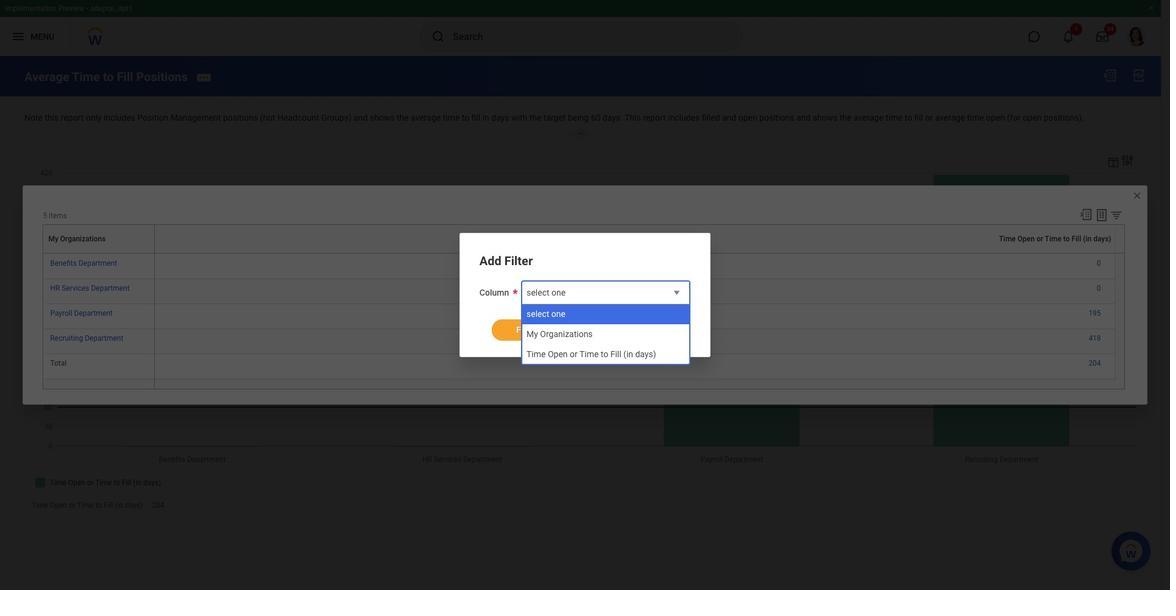 Task type: describe. For each thing, give the bounding box(es) containing it.
total
[[50, 359, 67, 368]]

1 fill from the left
[[472, 113, 481, 122]]

60
[[591, 113, 601, 122]]

this
[[45, 113, 59, 122]]

204 button inside average time to fill positions main content
[[152, 501, 166, 511]]

1 time from the left
[[443, 113, 460, 122]]

1 and from the left
[[354, 113, 368, 122]]

days) inside column list box
[[636, 349, 656, 359]]

close image
[[1132, 191, 1142, 201]]

or inside column list box
[[570, 349, 578, 359]]

column list box
[[522, 304, 690, 364]]

days) inside average time to fill positions main content
[[125, 501, 143, 510]]

1 horizontal spatial 204
[[1089, 359, 1101, 368]]

select one button
[[521, 280, 691, 306]]

2 fill from the left
[[915, 113, 924, 122]]

hr services department link
[[50, 282, 130, 293]]

management
[[171, 113, 221, 122]]

3 the from the left
[[840, 113, 852, 122]]

note
[[24, 113, 43, 122]]

position
[[137, 113, 169, 122]]

1 report from the left
[[61, 113, 84, 122]]

2 report from the left
[[643, 113, 666, 122]]

close environment banner image
[[1148, 4, 1155, 12]]

3 and from the left
[[797, 113, 811, 122]]

average time to fill positions
[[24, 69, 188, 84]]

0 0
[[1097, 259, 1101, 293]]

filter region
[[480, 310, 691, 342]]

time open or time to fill (in days) inside column list box
[[527, 349, 656, 359]]

benefits department
[[50, 259, 117, 267]]

notifications large image
[[1063, 30, 1075, 43]]

hr services department
[[50, 284, 130, 293]]

5
[[43, 212, 47, 220]]

export to excel image
[[1079, 208, 1093, 222]]

2 positions from the left
[[760, 113, 795, 122]]

total element
[[50, 357, 67, 368]]

2 0 from the top
[[1097, 284, 1101, 293]]

note this report only includes position management positions (not headcount groups) and shows the average time to fill in days with the target being 60 days. this report includes filled and open positions and shows the average time to fill or average time open (for open positions).
[[24, 113, 1084, 122]]

418
[[1089, 334, 1101, 343]]

implementation preview -   adeptai_dpt1 banner
[[0, 0, 1161, 56]]

average time to fill positions - table image
[[1107, 156, 1121, 169]]

export to excel image
[[1103, 68, 1117, 83]]

1 0 button from the top
[[1097, 258, 1103, 268]]

being
[[568, 113, 589, 122]]

add
[[480, 254, 502, 268]]

column
[[480, 288, 509, 298]]

this
[[625, 113, 641, 122]]

to inside column list box
[[601, 349, 609, 359]]

2 shows from the left
[[813, 113, 838, 122]]

2 and from the left
[[722, 113, 737, 122]]

average time to fill positions main content
[[0, 56, 1161, 536]]

1 positions from the left
[[223, 113, 258, 122]]

my organizations inside row element
[[48, 234, 106, 243]]

2 the from the left
[[530, 113, 542, 122]]

3 average from the left
[[936, 113, 965, 122]]

0 vertical spatial 204 button
[[1089, 359, 1103, 368]]

0 vertical spatial filter
[[505, 254, 533, 268]]

(for
[[1007, 113, 1021, 122]]

1 the from the left
[[397, 113, 409, 122]]

positions
[[136, 69, 188, 84]]

my organizations element
[[527, 328, 593, 340]]

1 includes from the left
[[104, 113, 135, 122]]

recruiting department
[[50, 334, 123, 343]]

0 vertical spatial time open or time to fill (in days)
[[1000, 234, 1112, 243]]

195
[[1089, 309, 1101, 318]]

select to filter grid data image
[[1110, 209, 1123, 222]]

adeptai_dpt1
[[90, 4, 133, 13]]

time open or time to fill (in days) inside average time to fill positions main content
[[32, 501, 143, 510]]

department for payroll department
[[74, 309, 113, 318]]

2 includes from the left
[[668, 113, 700, 122]]

row element
[[44, 225, 157, 253]]

my organizations inside column list box
[[527, 329, 593, 339]]

204 inside average time to fill positions main content
[[152, 501, 164, 510]]

profile logan mcneil element
[[1120, 23, 1154, 50]]

418 button
[[1089, 334, 1103, 343]]

1 open from the left
[[739, 113, 758, 122]]



Task type: locate. For each thing, give the bounding box(es) containing it.
the
[[397, 113, 409, 122], [530, 113, 542, 122], [840, 113, 852, 122]]

2 horizontal spatial average
[[936, 113, 965, 122]]

time open or time to fill (in days)
[[1000, 234, 1112, 243], [527, 349, 656, 359], [32, 501, 143, 510]]

department up recruiting department link on the bottom of the page
[[74, 309, 113, 318]]

5 items
[[43, 212, 67, 220]]

view printable version (pdf) image
[[1132, 68, 1147, 83]]

department for benefits department
[[79, 259, 117, 267]]

select up the select one element
[[527, 288, 550, 298]]

department down payroll department
[[85, 334, 123, 343]]

filter right add
[[505, 254, 533, 268]]

1 horizontal spatial time
[[886, 113, 903, 122]]

1 horizontal spatial shows
[[813, 113, 838, 122]]

0 horizontal spatial open
[[50, 501, 67, 510]]

-
[[86, 4, 88, 13]]

(not
[[260, 113, 275, 122]]

in
[[483, 113, 489, 122]]

1 horizontal spatial the
[[530, 113, 542, 122]]

0 horizontal spatial and
[[354, 113, 368, 122]]

select one
[[527, 288, 566, 298], [527, 309, 566, 319]]

search image
[[431, 29, 446, 44]]

one up my organizations element
[[552, 309, 566, 319]]

add filter
[[480, 254, 533, 268]]

or
[[926, 113, 933, 122], [1037, 234, 1044, 243], [570, 349, 578, 359], [69, 501, 75, 510]]

department
[[79, 259, 117, 267], [91, 284, 130, 293], [74, 309, 113, 318], [85, 334, 123, 343]]

1 vertical spatial 0 button
[[1097, 284, 1103, 293]]

1 vertical spatial 204 button
[[152, 501, 166, 511]]

report
[[61, 113, 84, 122], [643, 113, 666, 122]]

1 vertical spatial time open or time to fill (in days)
[[527, 349, 656, 359]]

(in
[[1083, 234, 1092, 243], [624, 349, 633, 359], [115, 501, 123, 510]]

1 select from the top
[[527, 288, 550, 298]]

time open or time to fill (in days) element
[[527, 348, 656, 360]]

open left (for
[[986, 113, 1005, 122]]

headcount
[[278, 113, 319, 122]]

2 0 button from the top
[[1097, 284, 1103, 293]]

chevron up image
[[573, 128, 588, 137]]

select one element
[[527, 308, 566, 320]]

1 vertical spatial open
[[548, 349, 568, 359]]

2 time from the left
[[886, 113, 903, 122]]

1 vertical spatial 0
[[1097, 284, 1101, 293]]

3 open from the left
[[1023, 113, 1042, 122]]

1 horizontal spatial time open or time to fill (in days)
[[527, 349, 656, 359]]

2 horizontal spatial time open or time to fill (in days)
[[1000, 234, 1112, 243]]

positions
[[223, 113, 258, 122], [760, 113, 795, 122]]

2 vertical spatial open
[[50, 501, 67, 510]]

(in inside time open or time to fill (in days) element
[[624, 349, 633, 359]]

0 vertical spatial select
[[527, 288, 550, 298]]

2 horizontal spatial time
[[968, 113, 984, 122]]

0 horizontal spatial time open or time to fill (in days)
[[32, 501, 143, 510]]

0 horizontal spatial (in
[[115, 501, 123, 510]]

1 horizontal spatial fill
[[915, 113, 924, 122]]

one
[[552, 288, 566, 298], [552, 309, 566, 319]]

department for recruiting department
[[85, 334, 123, 343]]

groups)
[[321, 113, 352, 122]]

0 vertical spatial organizations
[[60, 234, 106, 243]]

1 horizontal spatial 204 button
[[1089, 359, 1103, 368]]

one inside dropdown button
[[552, 288, 566, 298]]

2 open from the left
[[986, 113, 1005, 122]]

1 horizontal spatial (in
[[624, 349, 633, 359]]

organizations
[[60, 234, 106, 243], [540, 329, 593, 339]]

includes left filled
[[668, 113, 700, 122]]

1 horizontal spatial includes
[[668, 113, 700, 122]]

payroll department link
[[50, 307, 113, 318]]

1 vertical spatial my
[[527, 329, 538, 339]]

recruiting department link
[[50, 332, 123, 343]]

3 time from the left
[[968, 113, 984, 122]]

1 horizontal spatial open
[[548, 349, 568, 359]]

organizations down the select one element
[[540, 329, 593, 339]]

1 0 from the top
[[1097, 259, 1101, 267]]

my inside row element
[[48, 234, 58, 243]]

organizations inside column list box
[[540, 329, 593, 339]]

report right this on the top of the page
[[61, 113, 84, 122]]

preview
[[58, 4, 84, 13]]

open inside column list box
[[548, 349, 568, 359]]

0 button up the 195 button at the right bottom of page
[[1097, 284, 1103, 293]]

to
[[103, 69, 114, 84], [462, 113, 470, 122], [905, 113, 913, 122], [1064, 234, 1070, 243], [601, 349, 609, 359], [95, 501, 102, 510]]

1 horizontal spatial days)
[[636, 349, 656, 359]]

filter down the select one element
[[516, 325, 536, 335]]

hr
[[50, 284, 60, 293]]

and
[[354, 113, 368, 122], [722, 113, 737, 122], [797, 113, 811, 122]]

1 vertical spatial select
[[527, 309, 550, 319]]

0 horizontal spatial average
[[411, 113, 441, 122]]

inbox large image
[[1097, 30, 1109, 43]]

implementation
[[5, 4, 57, 13]]

select one up the select one element
[[527, 288, 566, 298]]

recruiting
[[50, 334, 83, 343]]

days.
[[603, 113, 623, 122]]

time
[[443, 113, 460, 122], [886, 113, 903, 122], [968, 113, 984, 122]]

my down 5 items
[[48, 234, 58, 243]]

2 horizontal spatial open
[[1023, 113, 1042, 122]]

0 vertical spatial (in
[[1083, 234, 1092, 243]]

select
[[527, 288, 550, 298], [527, 309, 550, 319]]

days
[[492, 113, 509, 122]]

2 vertical spatial time open or time to fill (in days)
[[32, 501, 143, 510]]

target
[[544, 113, 566, 122]]

0 horizontal spatial the
[[397, 113, 409, 122]]

1 horizontal spatial report
[[643, 113, 666, 122]]

select inside dropdown button
[[527, 288, 550, 298]]

open inside average time to fill positions main content
[[50, 501, 67, 510]]

shows
[[370, 113, 395, 122], [813, 113, 838, 122]]

204
[[1089, 359, 1101, 368], [152, 501, 164, 510]]

my down the select one element
[[527, 329, 538, 339]]

1 select one from the top
[[527, 288, 566, 298]]

filled
[[702, 113, 720, 122]]

0 vertical spatial 0 button
[[1097, 258, 1103, 268]]

items
[[49, 212, 67, 220]]

select one up my organizations element
[[527, 309, 566, 319]]

0 horizontal spatial includes
[[104, 113, 135, 122]]

fill
[[117, 69, 133, 84], [1072, 234, 1082, 243], [611, 349, 622, 359], [104, 501, 113, 510]]

time
[[72, 69, 100, 84], [1000, 234, 1016, 243], [1045, 234, 1062, 243], [527, 349, 546, 359], [580, 349, 599, 359], [32, 501, 48, 510], [77, 501, 94, 510]]

0 vertical spatial my
[[48, 234, 58, 243]]

one up the select one element
[[552, 288, 566, 298]]

0 horizontal spatial my
[[48, 234, 58, 243]]

1 horizontal spatial my organizations
[[527, 329, 593, 339]]

1 vertical spatial filter
[[516, 325, 536, 335]]

1 horizontal spatial my
[[527, 329, 538, 339]]

0 vertical spatial select one
[[527, 288, 566, 298]]

2 vertical spatial days)
[[125, 501, 143, 510]]

add filter dialog
[[460, 233, 711, 357]]

my
[[48, 234, 58, 243], [527, 329, 538, 339]]

0 down export to worksheets icon at the right top of the page
[[1097, 259, 1101, 267]]

organizations up "benefits department" link
[[60, 234, 106, 243]]

195 button
[[1089, 309, 1103, 318]]

(in inside average time to fill positions main content
[[115, 501, 123, 510]]

one inside column list box
[[552, 309, 566, 319]]

0 horizontal spatial positions
[[223, 113, 258, 122]]

with
[[511, 113, 527, 122]]

1 average from the left
[[411, 113, 441, 122]]

0 horizontal spatial 204 button
[[152, 501, 166, 511]]

benefits
[[50, 259, 77, 267]]

0 vertical spatial days)
[[1094, 234, 1112, 243]]

only
[[86, 113, 102, 122]]

1 horizontal spatial average
[[854, 113, 884, 122]]

2 average from the left
[[854, 113, 884, 122]]

my organizations up "benefits department" link
[[48, 234, 106, 243]]

1 horizontal spatial organizations
[[540, 329, 593, 339]]

2 horizontal spatial (in
[[1083, 234, 1092, 243]]

0 vertical spatial 204
[[1089, 359, 1101, 368]]

open right (for
[[1023, 113, 1042, 122]]

filter
[[505, 254, 533, 268], [516, 325, 536, 335]]

1 horizontal spatial and
[[722, 113, 737, 122]]

1 shows from the left
[[370, 113, 395, 122]]

filter inside button
[[516, 325, 536, 335]]

0 vertical spatial open
[[1018, 234, 1035, 243]]

select one inside dropdown button
[[527, 288, 566, 298]]

0 vertical spatial my organizations
[[48, 234, 106, 243]]

includes
[[104, 113, 135, 122], [668, 113, 700, 122]]

1 horizontal spatial positions
[[760, 113, 795, 122]]

1 horizontal spatial open
[[986, 113, 1005, 122]]

organizations inside row element
[[60, 234, 106, 243]]

department right services
[[91, 284, 130, 293]]

fill
[[472, 113, 481, 122], [915, 113, 924, 122]]

0 horizontal spatial time
[[443, 113, 460, 122]]

0 horizontal spatial 204
[[152, 501, 164, 510]]

1 vertical spatial organizations
[[540, 329, 593, 339]]

includes right only
[[104, 113, 135, 122]]

payroll
[[50, 309, 72, 318]]

0 vertical spatial 0
[[1097, 259, 1101, 267]]

export to worksheets image
[[1095, 208, 1109, 223]]

0 horizontal spatial organizations
[[60, 234, 106, 243]]

implementation preview -   adeptai_dpt1
[[5, 4, 133, 13]]

1 vertical spatial my organizations
[[527, 329, 593, 339]]

average
[[411, 113, 441, 122], [854, 113, 884, 122], [936, 113, 965, 122]]

1 vertical spatial days)
[[636, 349, 656, 359]]

0 horizontal spatial days)
[[125, 501, 143, 510]]

open
[[739, 113, 758, 122], [986, 113, 1005, 122], [1023, 113, 1042, 122]]

report right this
[[643, 113, 666, 122]]

average
[[24, 69, 69, 84]]

open
[[1018, 234, 1035, 243], [548, 349, 568, 359], [50, 501, 67, 510]]

days)
[[1094, 234, 1112, 243], [636, 349, 656, 359], [125, 501, 143, 510]]

services
[[62, 284, 89, 293]]

0 up the 195 button at the right bottom of page
[[1097, 284, 1101, 293]]

0 horizontal spatial shows
[[370, 113, 395, 122]]

department down row element
[[79, 259, 117, 267]]

payroll department
[[50, 309, 113, 318]]

0 horizontal spatial my organizations
[[48, 234, 106, 243]]

average time to fill positions link
[[24, 69, 188, 84]]

0
[[1097, 259, 1101, 267], [1097, 284, 1101, 293]]

0 button
[[1097, 258, 1103, 268], [1097, 284, 1103, 293]]

1 vertical spatial select one
[[527, 309, 566, 319]]

select one inside column list box
[[527, 309, 566, 319]]

0 button down export to worksheets icon at the right top of the page
[[1097, 258, 1103, 268]]

204 button
[[1089, 359, 1103, 368], [152, 501, 166, 511]]

filter button
[[492, 319, 560, 341]]

my organizations down the select one element
[[527, 329, 593, 339]]

1 vertical spatial one
[[552, 309, 566, 319]]

2 horizontal spatial open
[[1018, 234, 1035, 243]]

0 horizontal spatial open
[[739, 113, 758, 122]]

1 vertical spatial 204
[[152, 501, 164, 510]]

2 select from the top
[[527, 309, 550, 319]]

0 vertical spatial one
[[552, 288, 566, 298]]

select up filter button
[[527, 309, 550, 319]]

fill inside time open or time to fill (in days) element
[[611, 349, 622, 359]]

benefits department link
[[50, 256, 117, 267]]

select inside column list box
[[527, 309, 550, 319]]

2 horizontal spatial days)
[[1094, 234, 1112, 243]]

0 horizontal spatial fill
[[472, 113, 481, 122]]

toolbar
[[1074, 208, 1125, 224]]

2 select one from the top
[[527, 309, 566, 319]]

2 horizontal spatial the
[[840, 113, 852, 122]]

positions).
[[1044, 113, 1084, 122]]

0 horizontal spatial report
[[61, 113, 84, 122]]

2 vertical spatial (in
[[115, 501, 123, 510]]

1 vertical spatial (in
[[624, 349, 633, 359]]

my organizations
[[48, 234, 106, 243], [527, 329, 593, 339]]

2 horizontal spatial and
[[797, 113, 811, 122]]

open right filled
[[739, 113, 758, 122]]

my inside column list box
[[527, 329, 538, 339]]



Task type: vqa. For each thing, say whether or not it's contained in the screenshot.
1st expand table image from the bottom
no



